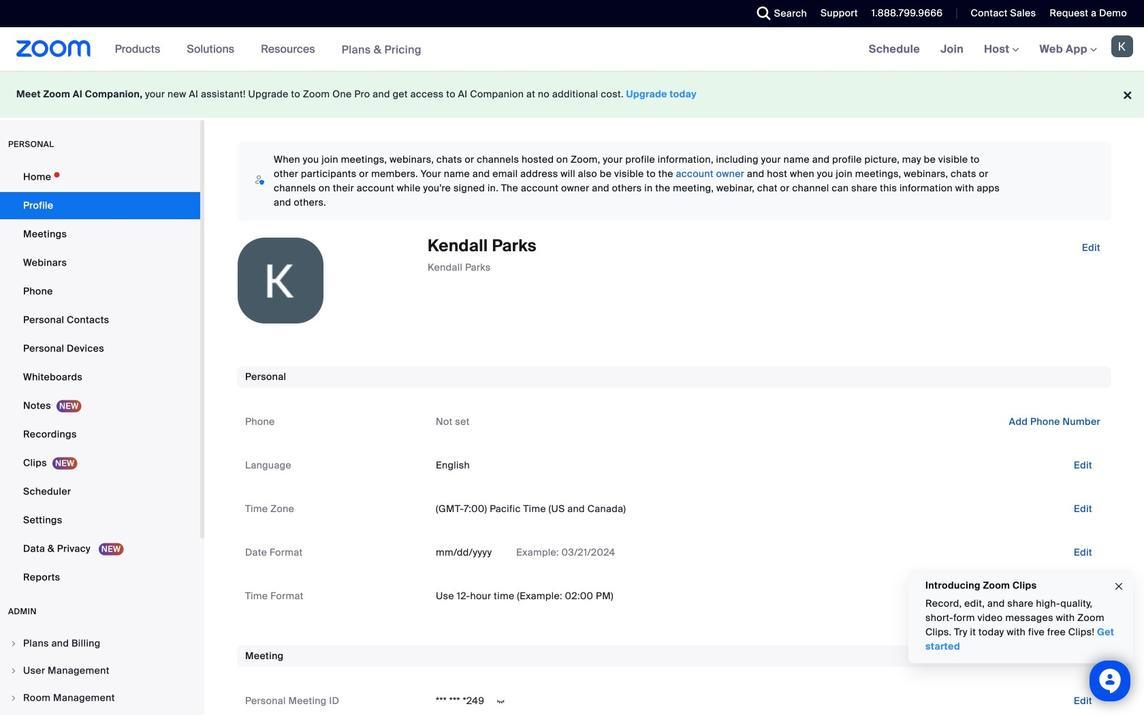 Task type: describe. For each thing, give the bounding box(es) containing it.
profile picture image
[[1112, 35, 1133, 57]]

right image
[[10, 694, 18, 702]]

3 menu item from the top
[[0, 685, 200, 711]]

meetings navigation
[[859, 27, 1144, 72]]

2 menu item from the top
[[0, 658, 200, 684]]

zoom logo image
[[16, 40, 91, 57]]

show personal meeting id image
[[490, 696, 512, 708]]

edit user photo image
[[270, 275, 292, 287]]

2 right image from the top
[[10, 667, 18, 675]]



Task type: vqa. For each thing, say whether or not it's contained in the screenshot.
second right image from the top
yes



Task type: locate. For each thing, give the bounding box(es) containing it.
user photo image
[[238, 238, 324, 324]]

0 vertical spatial right image
[[10, 640, 18, 648]]

1 vertical spatial right image
[[10, 667, 18, 675]]

personal menu menu
[[0, 163, 200, 593]]

admin menu menu
[[0, 631, 200, 715]]

1 right image from the top
[[10, 640, 18, 648]]

1 vertical spatial menu item
[[0, 658, 200, 684]]

1 menu item from the top
[[0, 631, 200, 657]]

banner
[[0, 27, 1144, 72]]

menu item
[[0, 631, 200, 657], [0, 658, 200, 684], [0, 685, 200, 711]]

0 vertical spatial menu item
[[0, 631, 200, 657]]

product information navigation
[[105, 27, 432, 72]]

2 vertical spatial menu item
[[0, 685, 200, 711]]

footer
[[0, 71, 1144, 118]]

close image
[[1114, 579, 1125, 594]]

right image
[[10, 640, 18, 648], [10, 667, 18, 675]]



